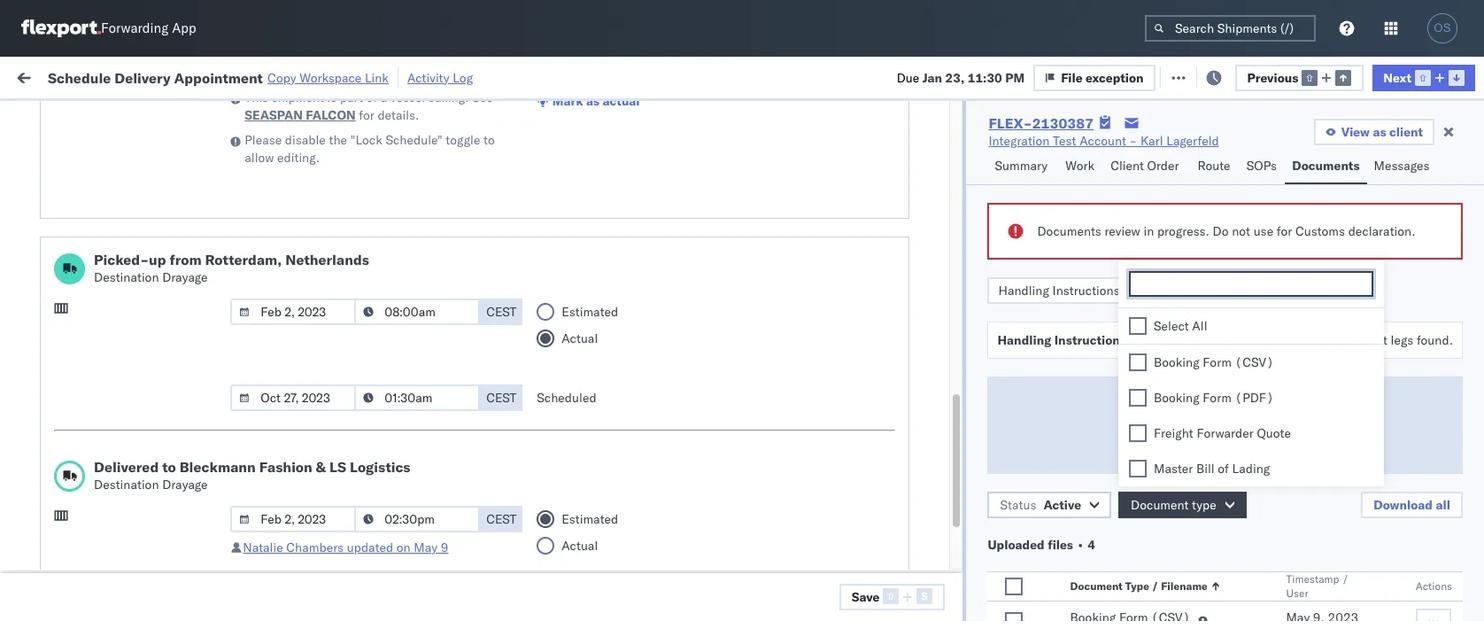 Task type: locate. For each thing, give the bounding box(es) containing it.
1 destination from the top
[[94, 269, 159, 285]]

account for 11:30 pm est, jan 23, 2023
[[864, 488, 910, 504]]

gvcu5265864 up abcd1234560
[[1092, 487, 1179, 503]]

2 upload from the top
[[41, 556, 81, 572]]

schedule pickup from los angeles, ca down ready
[[41, 127, 239, 161]]

user
[[1287, 587, 1309, 600]]

2022 up 9:00 am est, dec 24, 2022
[[416, 371, 447, 387]]

status ready for work, blocked, in progress
[[97, 109, 322, 123]]

2022 right 24,
[[417, 410, 448, 426]]

test123456 for the upload customs clearance documents button
[[1207, 254, 1281, 270]]

flex-1889466 for 9:00 am est, dec 24, 2022
[[978, 410, 1070, 426]]

1 vertical spatial upload customs clearance documents link
[[41, 555, 252, 591]]

flex-2130387
[[989, 114, 1094, 132], [978, 488, 1070, 504], [978, 566, 1070, 582]]

5, for fourth "schedule pickup from los angeles, ca" button from the bottom of the page
[[395, 215, 407, 231]]

0 horizontal spatial netherlands
[[41, 496, 110, 512]]

list box containing select all
[[1119, 308, 1385, 486]]

3 schedule pickup from los angeles, ca link from the top
[[41, 282, 252, 318]]

1 uetu5238478 from the top
[[1186, 292, 1273, 308]]

toggle
[[446, 132, 481, 148]]

0 vertical spatial customs
[[1296, 223, 1346, 239]]

snooze
[[480, 144, 515, 158]]

los inside confirm pickup from los angeles, ca
[[160, 361, 180, 377]]

0 vertical spatial schedule delivery appointment link
[[41, 174, 218, 192]]

1 edt, from the top
[[339, 137, 366, 153]]

snoozed : no
[[371, 109, 434, 123]]

1 horizontal spatial numbers
[[1271, 144, 1315, 158]]

0 horizontal spatial on
[[397, 540, 411, 556]]

1 5, from the top
[[395, 137, 407, 153]]

2130387 down 1893174
[[1016, 488, 1070, 504]]

delivery for schedule delivery appointment link for flex-1846748
[[96, 175, 142, 191]]

schedule pickup from los angeles, ca button up schedule pickup from rotterdam, netherlands link
[[41, 438, 252, 475]]

customs inside the upload customs clearance documents button
[[84, 244, 134, 260]]

am up 2:00 am est, nov 9, 2022
[[315, 215, 336, 231]]

customs left up
[[84, 244, 134, 260]]

please
[[245, 132, 282, 148]]

delivered to bleckmann fashion & ls logistics destination drayage
[[94, 458, 411, 493]]

master
[[1155, 460, 1194, 476]]

1 horizontal spatial work
[[1066, 158, 1095, 174]]

blocked,
[[218, 109, 263, 123]]

flex-1889466 for 2:59 am est, dec 14, 2022
[[978, 293, 1070, 309]]

2023 right 25,
[[413, 527, 444, 543]]

form for (csv)
[[1204, 354, 1232, 370]]

upload customs clearance documents inside button
[[41, 244, 194, 278]]

schedule delivery appointment link up confirm pickup from los angeles, ca
[[41, 330, 218, 348]]

details.
[[378, 107, 419, 123]]

1 vertical spatial karl
[[925, 488, 947, 504]]

maeu9408431 for 11:30 pm est, jan 23, 2023
[[1207, 488, 1296, 504]]

file inside button
[[1255, 424, 1274, 440]]

4 lhuu7894563, from the top
[[1092, 409, 1183, 425]]

pickup inside confirm pickup from los angeles, ca
[[89, 361, 127, 377]]

document for document type
[[1132, 497, 1189, 513]]

est, for 11:30 pm est, jan 23, 2023
[[345, 488, 372, 504]]

documents button
[[1286, 150, 1368, 184]]

1 resize handle column header from the left
[[253, 137, 275, 621]]

4 schedule pickup from los angeles, ca from the top
[[41, 439, 239, 473]]

6 am from the top
[[315, 449, 336, 465]]

1 vertical spatial as
[[1374, 124, 1387, 140]]

2 lhuu7894563, from the top
[[1092, 331, 1183, 347]]

0 vertical spatial mmm d, yyyy text field
[[231, 299, 356, 325]]

schedule pickup from los angeles, ca link up schedule pickup from rotterdam, netherlands link
[[41, 438, 252, 474]]

on left the log
[[435, 69, 449, 85]]

confirm inside 'button'
[[41, 409, 86, 425]]

0 vertical spatial actions
[[1419, 144, 1455, 158]]

to
[[484, 132, 495, 148], [162, 458, 176, 476]]

2 vertical spatial flex-2130387
[[978, 566, 1070, 582]]

1 vertical spatial -- : -- -- text field
[[355, 506, 480, 533]]

integration test account - karl lagerfeld up client
[[989, 133, 1220, 149]]

ceau7522281, down in
[[1092, 253, 1183, 269]]

1 vertical spatial estimated
[[562, 511, 619, 527]]

upload customs clearance documents for second upload customs clearance documents link from the bottom
[[41, 244, 194, 278]]

booking up freight
[[1155, 390, 1200, 406]]

jan right due
[[923, 70, 943, 86]]

5 schedule pickup from los angeles, ca button from the top
[[41, 516, 252, 553]]

schedule delivery appointment link for flex-1846748
[[41, 174, 218, 192]]

3 cest from the top
[[487, 511, 517, 527]]

1 vertical spatial gvcu5265864
[[1092, 565, 1179, 581]]

copy
[[268, 70, 296, 86]]

clearance inside button
[[137, 244, 194, 260]]

route button
[[1191, 150, 1240, 184]]

0 horizontal spatial status
[[97, 109, 128, 123]]

test123456 down not on the right of the page
[[1207, 254, 1281, 270]]

file
[[1204, 395, 1222, 411], [1255, 424, 1274, 440]]

flex- for the upload customs clearance documents button
[[978, 254, 1016, 270]]

schedule pickup from los angeles, ca link for fourth "schedule pickup from los angeles, ca" button from the bottom of the page
[[41, 204, 252, 240]]

customs for 1st upload customs clearance documents link from the bottom of the page
[[84, 556, 134, 572]]

sailing.
[[429, 89, 469, 105]]

flexport. image
[[21, 19, 101, 37]]

5, for first "schedule pickup from los angeles, ca" button from the top
[[395, 137, 407, 153]]

a up maeu9736123
[[1245, 424, 1252, 440]]

2:59 up 2:00
[[285, 215, 312, 231]]

2 maeu9408431 from the top
[[1207, 566, 1296, 582]]

1 1889466 from the top
[[1016, 293, 1070, 309]]

1 vertical spatial drayage
[[162, 477, 208, 493]]

document
[[1132, 497, 1189, 513], [1071, 579, 1123, 593]]

2 schedule delivery appointment link from the top
[[41, 330, 218, 348]]

2:59 am est, dec 14, 2022
[[285, 293, 448, 309]]

/ inside 'button'
[[1153, 579, 1159, 593]]

1 vertical spatial maeu9408431
[[1207, 566, 1296, 582]]

flex-2130387 link
[[989, 114, 1094, 132]]

edt, up 2:00 am est, nov 9, 2022
[[339, 215, 366, 231]]

jan left 28,
[[375, 566, 395, 582]]

2 booking from the top
[[1155, 390, 1200, 406]]

1 horizontal spatial as
[[1374, 124, 1387, 140]]

6 ca from the top
[[41, 535, 58, 551]]

1 vertical spatial schedule delivery appointment
[[41, 331, 218, 347]]

2 vertical spatial karl
[[925, 566, 947, 582]]

account inside integration test account - karl lagerfeld link
[[1080, 133, 1127, 149]]

2 confirm from the top
[[41, 409, 86, 425]]

0 vertical spatial actual
[[562, 330, 598, 346]]

upload inside button
[[41, 244, 81, 260]]

status for status active
[[1001, 497, 1037, 513]]

delivered
[[94, 458, 159, 476]]

on for 205
[[435, 69, 449, 85]]

1 schedule pickup from los angeles, ca link from the top
[[41, 126, 252, 162]]

am left updated
[[315, 527, 336, 543]]

/ inside timestamp / user
[[1343, 572, 1350, 586]]

2 hlxu6269489, from the top
[[1186, 175, 1276, 191]]

jan down logistics
[[375, 488, 395, 504]]

2130387 for 11:30 pm est, jan 23, 2023
[[1016, 488, 1070, 504]]

deadline button
[[276, 141, 454, 159]]

delivery up ready
[[115, 69, 171, 86]]

ocean fcl for 9:00 am est, dec 24, 2022
[[542, 410, 604, 426]]

1 maeu9408431 from the top
[[1207, 488, 1296, 504]]

type
[[1126, 579, 1150, 593]]

1 horizontal spatial shipment
[[1336, 332, 1388, 348]]

1 upload from the top
[[41, 244, 81, 260]]

as for view
[[1374, 124, 1387, 140]]

3 abcdefg78456546 from the top
[[1207, 371, 1326, 387]]

7 am from the top
[[315, 527, 336, 543]]

1 vertical spatial schedule delivery appointment link
[[41, 330, 218, 348]]

integration test account - karl lagerfeld for 11:30 pm est, jan 28, 2023
[[773, 566, 1003, 582]]

to right toggle at the top left of the page
[[484, 132, 495, 148]]

None text field
[[1136, 277, 1372, 292]]

am right 9:00 at the bottom
[[315, 410, 336, 426]]

account
[[1080, 133, 1127, 149], [864, 488, 910, 504], [864, 566, 910, 582]]

5 am from the top
[[315, 410, 336, 426]]

from for 2nd "schedule pickup from los angeles, ca" button from the bottom of the page
[[138, 439, 164, 455]]

pickup for fourth "schedule pickup from los angeles, ca" button from the bottom of the page
[[96, 205, 135, 221]]

5 2:59 from the top
[[285, 527, 312, 543]]

schedule pickup from los angeles, ca for third "schedule pickup from los angeles, ca" button from the bottom
[[41, 283, 239, 317]]

3 am from the top
[[315, 254, 336, 270]]

1 horizontal spatial document
[[1132, 497, 1189, 513]]

0 horizontal spatial work
[[194, 69, 225, 85]]

schedule pickup from los angeles, ca link for third "schedule pickup from los angeles, ca" button from the bottom
[[41, 282, 252, 318]]

my work
[[18, 64, 96, 89]]

delivery down workitem button at left top
[[96, 175, 142, 191]]

gvcu5265864 down abcd1234560
[[1092, 565, 1179, 581]]

1 vertical spatial clearance
[[137, 556, 194, 572]]

2 schedule delivery appointment button from the top
[[41, 330, 218, 350]]

5 fcl from the top
[[582, 527, 604, 543]]

netherlands down delivered
[[41, 496, 110, 512]]

schedule delivery appointment button for flex-1889466
[[41, 330, 218, 350]]

lhuu7894563, uetu5238478 down the booking form (pdf) on the bottom right of page
[[1092, 409, 1273, 425]]

jan left 25,
[[368, 527, 388, 543]]

schedule delivery appointment link
[[41, 174, 218, 192], [41, 330, 218, 348]]

found.
[[1418, 332, 1454, 348]]

on left may
[[397, 540, 411, 556]]

/ right type
[[1153, 579, 1159, 593]]

netherlands for up
[[286, 251, 369, 268]]

0 horizontal spatial a
[[381, 89, 387, 105]]

account up work button
[[1080, 133, 1127, 149]]

5, down snoozed : no
[[395, 137, 407, 153]]

0 vertical spatial booking
[[1155, 354, 1200, 370]]

rotterdam, inside picked-up from rotterdam, netherlands destination drayage
[[205, 251, 282, 268]]

3 2:59 from the top
[[285, 293, 312, 309]]

flex-1889466 for 7:00 pm est, dec 23, 2022
[[978, 371, 1070, 387]]

as inside button
[[1374, 124, 1387, 140]]

mmm d, yyyy text field up chambers
[[231, 506, 356, 533]]

for inside this shipment is part of a vessel sailing. see seaspan falcon for details.
[[359, 107, 375, 123]]

select
[[1155, 318, 1190, 334]]

pickup up picked-
[[96, 205, 135, 221]]

los for first "schedule pickup from los angeles, ca" button from the top
[[167, 127, 187, 143]]

0 vertical spatial no
[[419, 109, 434, 123]]

os button
[[1423, 8, 1464, 49]]

no right the ":" at the left top of page
[[419, 109, 434, 123]]

integration test account - karl lagerfeld down consignee
[[773, 488, 1003, 504]]

active
[[1044, 497, 1082, 513]]

pickup for first "schedule pickup from los angeles, ca" button from the top
[[96, 127, 135, 143]]

from inside confirm pickup from los angeles, ca
[[131, 361, 157, 377]]

lhuu7894563, down 'handling instructions' text field
[[1092, 331, 1183, 347]]

here
[[1279, 395, 1304, 411]]

1 mmm d, yyyy text field from the top
[[231, 299, 356, 325]]

1 vertical spatial work
[[1066, 158, 1095, 174]]

est, for 2:00 am est, nov 9, 2022
[[339, 254, 365, 270]]

appointment for flex-1846748
[[145, 175, 218, 191]]

2022
[[410, 137, 441, 153], [410, 215, 441, 231], [409, 254, 440, 270], [417, 293, 448, 309], [416, 371, 447, 387], [417, 410, 448, 426]]

schedule pickup from los angeles, ca up the upload customs clearance documents button
[[41, 205, 239, 239]]

2 vertical spatial nov
[[368, 254, 391, 270]]

karl
[[1141, 133, 1164, 149], [925, 488, 947, 504], [925, 566, 947, 582]]

1 vertical spatial shipment
[[1336, 332, 1388, 348]]

est,
[[339, 254, 365, 270], [339, 293, 365, 309], [338, 371, 364, 387], [339, 410, 365, 426], [339, 449, 365, 465], [345, 488, 372, 504], [339, 527, 365, 543], [345, 566, 372, 582]]

3 flex-1889466 from the top
[[978, 371, 1070, 387]]

los for 2nd "schedule pickup from los angeles, ca" button from the bottom of the page
[[167, 439, 187, 455]]

shipment inside this shipment is part of a vessel sailing. see seaspan falcon for details.
[[272, 89, 324, 105]]

abcdefg78456546 for 2:59 am est, dec 14, 2022
[[1207, 293, 1326, 309]]

None checkbox
[[1130, 389, 1147, 407], [1130, 424, 1147, 442], [1130, 460, 1147, 478], [1006, 578, 1024, 595], [1006, 612, 1024, 621], [1130, 389, 1147, 407], [1130, 424, 1147, 442], [1130, 460, 1147, 478], [1006, 578, 1024, 595], [1006, 612, 1024, 621]]

schedule pickup from los angeles, ca link down the upload customs clearance documents button
[[41, 282, 252, 318]]

my
[[18, 64, 46, 89]]

booking for booking form (csv)
[[1155, 354, 1200, 370]]

1 lhuu7894563, from the top
[[1092, 292, 1183, 308]]

1 ceau7522281, hlxu6269489, hlxu8034992 from the top
[[1092, 136, 1366, 152]]

jan left '13,'
[[368, 449, 388, 465]]

flex-1846748 up handling
[[978, 254, 1070, 270]]

pm down the natalie chambers updated on may 9
[[323, 566, 342, 582]]

0 vertical spatial upload customs clearance documents
[[41, 244, 194, 278]]

4 lhuu7894563, uetu5238478 from the top
[[1092, 409, 1273, 425]]

los for third "schedule pickup from los angeles, ca" button from the bottom
[[167, 283, 187, 299]]

dec for 14,
[[368, 293, 392, 309]]

natalie chambers updated on may 9
[[243, 540, 449, 556]]

1 estimated from the top
[[562, 304, 619, 320]]

clearance for 1st upload customs clearance documents link from the bottom of the page
[[137, 556, 194, 572]]

resize handle column header
[[253, 137, 275, 621], [450, 137, 471, 621], [512, 137, 533, 621], [627, 137, 649, 621], [742, 137, 764, 621], [920, 137, 941, 621], [1061, 137, 1083, 621], [1177, 137, 1198, 621], [1398, 137, 1419, 621], [1440, 137, 1461, 621]]

gvcu5265864
[[1092, 487, 1179, 503], [1092, 565, 1179, 581]]

0 vertical spatial 11:30
[[968, 70, 1003, 86]]

1 vertical spatial dec
[[367, 371, 391, 387]]

4 flex-1889466 from the top
[[978, 410, 1070, 426]]

as for mark
[[587, 93, 600, 109]]

6 resize handle column header from the left
[[920, 137, 941, 621]]

pickup down schedule pickup from rotterdam, netherlands
[[96, 517, 135, 533]]

2023 for 2:59 am est, jan 25, 2023
[[413, 527, 444, 543]]

1846748 down summary
[[1016, 176, 1070, 192]]

schedule delivery appointment link down workitem button at left top
[[41, 174, 218, 192]]

0 vertical spatial file
[[1204, 395, 1222, 411]]

flex-1662119
[[978, 527, 1070, 543]]

document type
[[1132, 497, 1217, 513]]

1 ceau7522281, from the top
[[1092, 136, 1183, 152]]

schedule delivery appointment copy workspace link
[[48, 69, 389, 86]]

1 vertical spatial document
[[1071, 579, 1123, 593]]

gvcu5265864 for 11:30 pm est, jan 28, 2023
[[1092, 565, 1179, 581]]

3 schedule pickup from los angeles, ca from the top
[[41, 283, 239, 317]]

1 vertical spatial flex-2130387
[[978, 488, 1070, 504]]

customs right use
[[1296, 223, 1346, 239]]

est, for 11:30 pm est, jan 28, 2023
[[345, 566, 372, 582]]

1 horizontal spatial file exception
[[1182, 69, 1265, 85]]

lhuu7894563, uetu5238478 for 7:00 pm est, dec 23, 2022
[[1092, 370, 1273, 386]]

flex-2130387 up summary
[[989, 114, 1094, 132]]

schedule pickup from los angeles, ca link for first "schedule pickup from los angeles, ca" button from the bottom of the page
[[41, 516, 252, 552]]

11:30 up flex-2130387 link
[[968, 70, 1003, 86]]

4 uetu5238478 from the top
[[1186, 409, 1273, 425]]

flex-1846748 down summary
[[978, 176, 1070, 192]]

fcl for 11:30 pm est, jan 28, 2023
[[582, 566, 604, 582]]

2:59 for 2nd "schedule pickup from los angeles, ca" button from the bottom of the page
[[285, 449, 312, 465]]

2:59 right natalie
[[285, 527, 312, 543]]

3 uetu5238478 from the top
[[1186, 370, 1273, 386]]

filtered by:
[[18, 109, 81, 124]]

from for confirm pickup from los angeles, ca button
[[131, 361, 157, 377]]

schedule pickup from los angeles, ca down schedule pickup from rotterdam, netherlands button
[[41, 517, 239, 551]]

4 2:59 from the top
[[285, 449, 312, 465]]

list box
[[1119, 308, 1385, 486]]

flex-1846748 up summary
[[978, 137, 1070, 153]]

am down the falcon
[[315, 137, 336, 153]]

natalie chambers updated on may 9 button
[[243, 540, 449, 556]]

drayage down the "bleckmann"
[[162, 477, 208, 493]]

status for status ready for work, blocked, in progress
[[97, 109, 128, 123]]

lagerfeld for 11:30 pm est, jan 23, 2023
[[950, 488, 1003, 504]]

falcon
[[306, 107, 356, 123]]

files
[[1048, 537, 1074, 553]]

file
[[1182, 69, 1203, 85], [1062, 70, 1083, 86]]

in
[[265, 109, 275, 123]]

lhuu7894563, up msdu7304509
[[1092, 409, 1183, 425]]

1 horizontal spatial bosch ocean test
[[773, 215, 874, 231]]

test123456
[[1207, 137, 1281, 153], [1207, 176, 1281, 192], [1207, 215, 1281, 231], [1207, 254, 1281, 270]]

0 horizontal spatial file
[[1204, 395, 1222, 411]]

from up up
[[138, 205, 164, 221]]

drayage inside picked-up from rotterdam, netherlands destination drayage
[[162, 269, 208, 285]]

drayage down up
[[162, 269, 208, 285]]

1 vertical spatial schedule delivery appointment button
[[41, 330, 218, 350]]

ls
[[330, 458, 347, 476]]

document inside "button"
[[1132, 497, 1189, 513]]

3 test123456 from the top
[[1207, 215, 1281, 231]]

flex- for third "schedule pickup from los angeles, ca" button from the bottom
[[978, 293, 1016, 309]]

1 vertical spatial 2:59 am edt, nov 5, 2022
[[285, 215, 441, 231]]

delivery for confirm delivery link
[[89, 409, 135, 425]]

confirm pickup from los angeles, ca link
[[41, 360, 252, 396]]

forwarding
[[101, 20, 169, 37]]

1 horizontal spatial on
[[435, 69, 449, 85]]

confirm for confirm delivery
[[41, 409, 86, 425]]

est, for 2:59 am est, jan 13, 2023
[[339, 449, 365, 465]]

schedule delivery appointment button up confirm pickup from los angeles, ca
[[41, 330, 218, 350]]

filtered
[[18, 109, 61, 124]]

1 -- : -- -- text field from the top
[[355, 299, 480, 325]]

nov
[[369, 137, 392, 153], [369, 215, 392, 231], [368, 254, 391, 270]]

-- : -- -- text field
[[355, 299, 480, 325], [355, 506, 480, 533]]

1 vertical spatial 2130387
[[1016, 488, 1070, 504]]

1 schedule delivery appointment button from the top
[[41, 174, 218, 194]]

None checkbox
[[1130, 317, 1147, 335], [1130, 354, 1147, 371], [1130, 317, 1147, 335], [1130, 354, 1147, 371]]

2 upload customs clearance documents from the top
[[41, 556, 194, 590]]

document inside 'button'
[[1071, 579, 1123, 593]]

schedule"
[[386, 132, 443, 148]]

jan for 2:59 am est, jan 25, 2023
[[368, 527, 388, 543]]

2 vertical spatial integration
[[773, 566, 834, 582]]

lagerfeld up flex-1662119
[[950, 488, 1003, 504]]

MMM D, YYYY text field
[[231, 299, 356, 325], [231, 385, 356, 411], [231, 506, 356, 533]]

0 vertical spatial 2:59 am edt, nov 5, 2022
[[285, 137, 441, 153]]

actions down client
[[1419, 144, 1455, 158]]

1 confirm from the top
[[41, 361, 86, 377]]

0 vertical spatial status
[[97, 109, 128, 123]]

2 estimated from the top
[[562, 511, 619, 527]]

confirm inside confirm pickup from los angeles, ca
[[41, 361, 86, 377]]

0 vertical spatial nov
[[369, 137, 392, 153]]

0 vertical spatial a
[[381, 89, 387, 105]]

appointment up status ready for work, blocked, in progress
[[174, 69, 263, 86]]

from for schedule pickup from rotterdam, netherlands button
[[138, 478, 164, 494]]

4 1846748 from the top
[[1016, 254, 1070, 270]]

document up abcd1234560
[[1132, 497, 1189, 513]]

1 vertical spatial upload
[[41, 556, 81, 572]]

2 edt, from the top
[[339, 215, 366, 231]]

1 vertical spatial to
[[162, 458, 176, 476]]

status left ready
[[97, 109, 128, 123]]

deadline
[[285, 144, 328, 158]]

pm down ls
[[323, 488, 342, 504]]

from up delivered
[[138, 439, 164, 455]]

3 ca from the top
[[41, 301, 58, 317]]

2:59 am edt, nov 5, 2022 up 2:00 am est, nov 9, 2022
[[285, 215, 441, 231]]

1 vertical spatial customs
[[84, 244, 134, 260]]

2 hlxu8034992 from the top
[[1280, 175, 1366, 191]]

due
[[897, 70, 920, 86]]

flex-2130387 down flex-1893174
[[978, 488, 1070, 504]]

1 vertical spatial actual
[[562, 538, 598, 554]]

abcdefg78456546 for 9:00 am est, dec 24, 2022
[[1207, 410, 1326, 426]]

0 vertical spatial to
[[484, 132, 495, 148]]

2 vertical spatial appointment
[[145, 331, 218, 347]]

schedule pickup from los angeles, ca down the upload customs clearance documents button
[[41, 283, 239, 317]]

3 1846748 from the top
[[1016, 215, 1070, 231]]

ca for fourth "schedule pickup from los angeles, ca" button from the bottom of the page
[[41, 223, 58, 239]]

flex- for confirm delivery 'button'
[[978, 410, 1016, 426]]

ca for first "schedule pickup from los angeles, ca" button from the bottom of the page
[[41, 535, 58, 551]]

4 ca from the top
[[41, 379, 58, 395]]

exception
[[1207, 69, 1265, 85], [1086, 70, 1144, 86]]

flex- for first "schedule pickup from los angeles, ca" button from the bottom of the page
[[978, 527, 1016, 543]]

netherlands inside schedule pickup from rotterdam, netherlands
[[41, 496, 110, 512]]

numbers inside button
[[1271, 144, 1315, 158]]

1 vertical spatial destination
[[94, 477, 159, 493]]

1 vertical spatial integration test account - karl lagerfeld
[[773, 488, 1003, 504]]

of right part on the left top of the page
[[366, 89, 378, 105]]

3 hlxu8034992 from the top
[[1280, 214, 1366, 230]]

flex- for confirm pickup from los angeles, ca button
[[978, 371, 1016, 387]]

2 ca from the top
[[41, 223, 58, 239]]

account down consignee
[[864, 488, 910, 504]]

lhuu7894563, uetu5238478 up choose
[[1092, 370, 1273, 386]]

0 vertical spatial as
[[587, 93, 600, 109]]

from inside schedule pickup from rotterdam, netherlands
[[138, 478, 164, 494]]

flex- for fourth "schedule pickup from los angeles, ca" button from the bottom of the page
[[978, 215, 1016, 231]]

form left drag
[[1204, 390, 1232, 406]]

as right mark on the top left of page
[[587, 93, 600, 109]]

download all
[[1374, 497, 1451, 513]]

2 horizontal spatial a
[[1245, 424, 1252, 440]]

schedule pickup from los angeles, ca up schedule pickup from rotterdam, netherlands
[[41, 439, 239, 473]]

2 fcl from the top
[[582, 293, 604, 309]]

lagerfeld up route
[[1167, 133, 1220, 149]]

1846748 for fourth "schedule pickup from los angeles, ca" button from the bottom of the page
[[1016, 215, 1070, 231]]

1 vertical spatial 5,
[[395, 215, 407, 231]]

to inside please disable the "lock schedule" toggle to allow editing.
[[484, 132, 495, 148]]

integration test account - karl lagerfeld link
[[989, 132, 1220, 150]]

confirm up confirm delivery in the bottom of the page
[[41, 361, 86, 377]]

documents review in progress. do not use for customs declaration.
[[1038, 223, 1416, 239]]

0 vertical spatial dec
[[368, 293, 392, 309]]

hlxu6269489,
[[1186, 136, 1276, 152], [1186, 175, 1276, 191], [1186, 214, 1276, 230], [1186, 253, 1276, 269]]

0 vertical spatial upload
[[41, 244, 81, 260]]

0 vertical spatial edt,
[[339, 137, 366, 153]]

delivery inside 'button'
[[89, 409, 135, 425]]

as
[[587, 93, 600, 109], [1374, 124, 1387, 140]]

3 flex-1846748 from the top
[[978, 215, 1070, 231]]

ca inside confirm pickup from los angeles, ca
[[41, 379, 58, 395]]

numbers
[[1271, 144, 1315, 158], [1092, 152, 1135, 165]]

schedule pickup from los angeles, ca for first "schedule pickup from los angeles, ca" button from the top
[[41, 127, 239, 161]]

rotterdam, left 2:00
[[205, 251, 282, 268]]

fcl for 2:59 am edt, nov 5, 2022
[[582, 215, 604, 231]]

1 clearance from the top
[[137, 244, 194, 260]]

0 vertical spatial estimated
[[562, 304, 619, 320]]

1 horizontal spatial exception
[[1207, 69, 1265, 85]]

1 flex-1846748 from the top
[[978, 137, 1070, 153]]

5 ca from the top
[[41, 457, 58, 473]]

maeu9736123
[[1207, 449, 1296, 465]]

actual up scheduled
[[562, 330, 598, 346]]

pickup inside schedule pickup from rotterdam, netherlands
[[96, 478, 135, 494]]

0 vertical spatial of
[[366, 89, 378, 105]]

am down 2:00 am est, nov 9, 2022
[[315, 293, 336, 309]]

1 vertical spatial 11:30
[[285, 488, 320, 504]]

maeu9408431 down lading
[[1207, 488, 1296, 504]]

0 horizontal spatial of
[[366, 89, 378, 105]]

0 vertical spatial 5,
[[395, 137, 407, 153]]

1 vertical spatial of
[[1219, 460, 1230, 476]]

to inside delivered to bleckmann fashion & ls logistics destination drayage
[[162, 458, 176, 476]]

11:30 pm est, jan 28, 2023
[[285, 566, 451, 582]]

1 vertical spatial integration
[[773, 488, 834, 504]]

2 vertical spatial mmm d, yyyy text field
[[231, 506, 356, 533]]

am right fashion
[[315, 449, 336, 465]]

2 vertical spatial 11:30
[[285, 566, 320, 582]]

upload customs clearance documents for 1st upload customs clearance documents link from the bottom of the page
[[41, 556, 194, 590]]

schedule pickup from los angeles, ca link
[[41, 126, 252, 162], [41, 204, 252, 240], [41, 282, 252, 318], [41, 438, 252, 474], [41, 516, 252, 552]]

11:30 for 11:30 pm est, jan 23, 2023
[[285, 488, 320, 504]]

of
[[366, 89, 378, 105], [1219, 460, 1230, 476]]

1662119
[[1016, 527, 1070, 543]]

snoozed
[[371, 109, 412, 123]]

0 vertical spatial clearance
[[137, 244, 194, 260]]

1 horizontal spatial /
[[1343, 572, 1350, 586]]

netherlands for pickup
[[41, 496, 110, 512]]

dec for 23,
[[367, 371, 391, 387]]

2 5, from the top
[[395, 215, 407, 231]]

1 horizontal spatial netherlands
[[286, 251, 369, 268]]

mmm d, yyyy text field down 2:00
[[231, 299, 356, 325]]

from up confirm delivery link
[[131, 361, 157, 377]]

0 vertical spatial 2130387
[[1033, 114, 1094, 132]]

bosch
[[657, 215, 693, 231], [773, 215, 808, 231]]

2:59 am edt, nov 5, 2022 down this shipment is part of a vessel sailing. see seaspan falcon for details.
[[285, 137, 441, 153]]

1 vertical spatial account
[[864, 488, 910, 504]]

3 schedule pickup from los angeles, ca button from the top
[[41, 282, 252, 319]]

netherlands inside picked-up from rotterdam, netherlands destination drayage
[[286, 251, 369, 268]]

ceau7522281, down the client order 'button'
[[1092, 214, 1183, 230]]

2 ocean fcl from the top
[[542, 293, 604, 309]]

rotterdam, inside schedule pickup from rotterdam, netherlands
[[167, 478, 230, 494]]

exception down search shipments (/) text field
[[1207, 69, 1265, 85]]

0 vertical spatial -- : -- -- text field
[[355, 299, 480, 325]]

1846748 down summary button in the top of the page
[[1016, 215, 1070, 231]]

3 resize handle column header from the left
[[512, 137, 533, 621]]

(0)
[[288, 69, 312, 85]]

0 vertical spatial document
[[1132, 497, 1189, 513]]

2 vertical spatial lagerfeld
[[950, 566, 1003, 582]]

for down part on the left top of the page
[[359, 107, 375, 123]]

freight forwarder quote
[[1155, 425, 1292, 441]]

log
[[453, 70, 473, 86]]

schedule delivery appointment button
[[41, 174, 218, 194], [41, 330, 218, 350]]

0 horizontal spatial to
[[162, 458, 176, 476]]

1 horizontal spatial status
[[1001, 497, 1037, 513]]

5, up 9,
[[395, 215, 407, 231]]

2 destination from the top
[[94, 477, 159, 493]]

from down delivered
[[138, 478, 164, 494]]

sops
[[1247, 158, 1278, 174]]

est, for 2:59 am est, dec 14, 2022
[[339, 293, 365, 309]]

handling instructions
[[998, 332, 1127, 348]]

4 schedule pickup from los angeles, ca link from the top
[[41, 438, 252, 474]]

from inside picked-up from rotterdam, netherlands destination drayage
[[170, 251, 202, 268]]

numbers inside container numbers
[[1092, 152, 1135, 165]]

/
[[1343, 572, 1350, 586], [1153, 579, 1159, 593]]

4 fcl from the top
[[582, 410, 604, 426]]

appointment for flex-1889466
[[145, 331, 218, 347]]

mbl/mawb numbers
[[1207, 144, 1315, 158]]

instructions
[[1055, 332, 1127, 348]]

drayage
[[162, 269, 208, 285], [162, 477, 208, 493]]

6 ocean fcl from the top
[[542, 566, 604, 582]]

2 vertical spatial integration test account - karl lagerfeld
[[773, 566, 1003, 582]]

0 horizontal spatial /
[[1153, 579, 1159, 593]]

lhuu7894563, uetu5238478 up select all
[[1092, 292, 1273, 308]]

view as client
[[1342, 124, 1424, 140]]

0 vertical spatial account
[[1080, 133, 1127, 149]]

as right view
[[1374, 124, 1387, 140]]

document left type
[[1071, 579, 1123, 593]]

a inside this shipment is part of a vessel sailing. see seaspan falcon for details.
[[381, 89, 387, 105]]

1 hlxu6269489, from the top
[[1186, 136, 1276, 152]]

5 schedule pickup from los angeles, ca from the top
[[41, 517, 239, 551]]

edt, down the falcon
[[339, 137, 366, 153]]

1 vertical spatial appointment
[[145, 175, 218, 191]]

0 vertical spatial confirm
[[41, 361, 86, 377]]

2130387 for 11:30 pm est, jan 28, 2023
[[1016, 566, 1070, 582]]

2 schedule pickup from los angeles, ca from the top
[[41, 205, 239, 239]]

lhuu7894563,
[[1092, 292, 1183, 308], [1092, 331, 1183, 347], [1092, 370, 1183, 386], [1092, 409, 1183, 425]]

uetu5238478 for 2:59 am est, dec 14, 2022
[[1186, 292, 1273, 308]]

upload customs clearance documents button
[[41, 243, 252, 280]]

dec left 24,
[[368, 410, 392, 426]]

lhuu7894563, up choose
[[1092, 370, 1183, 386]]

link
[[365, 70, 389, 86]]

2 vertical spatial customs
[[84, 556, 134, 572]]

dec up 9:00 am est, dec 24, 2022
[[367, 371, 391, 387]]

2 mmm d, yyyy text field from the top
[[231, 385, 356, 411]]



Task type: vqa. For each thing, say whether or not it's contained in the screenshot.
1st Products, from the bottom of the page
no



Task type: describe. For each thing, give the bounding box(es) containing it.
2:59 for first "schedule pickup from los angeles, ca" button from the top
[[285, 137, 312, 153]]

lhuu7894563, for 2:59 am est, dec 14, 2022
[[1092, 292, 1183, 308]]

dec for 24,
[[368, 410, 392, 426]]

schedule pickup from los angeles, ca for fourth "schedule pickup from los angeles, ca" button from the bottom of the page
[[41, 205, 239, 239]]

flex- for schedule pickup from rotterdam, netherlands button
[[978, 488, 1016, 504]]

from for third "schedule pickup from los angeles, ca" button from the bottom
[[138, 283, 164, 299]]

client order button
[[1104, 150, 1191, 184]]

for left "work,"
[[170, 109, 185, 123]]

1 actual from the top
[[562, 330, 598, 346]]

message (0)
[[239, 69, 312, 85]]

pickup for 2nd "schedule pickup from los angeles, ca" button from the bottom of the page
[[96, 439, 135, 455]]

timestamp / user
[[1287, 572, 1350, 600]]

download all button
[[1362, 492, 1464, 518]]

2 lhuu7894563, uetu5238478 from the top
[[1092, 331, 1273, 347]]

2 bosch from the left
[[773, 215, 808, 231]]

lhuu7894563, uetu5238478 for 9:00 am est, dec 24, 2022
[[1092, 409, 1273, 425]]

rotterdam, for pickup
[[167, 478, 230, 494]]

ca for 2nd "schedule pickup from los angeles, ca" button from the bottom of the page
[[41, 457, 58, 473]]

app
[[172, 20, 196, 37]]

please disable the "lock schedule" toggle to allow editing.
[[245, 132, 495, 166]]

2:59 for third "schedule pickup from los angeles, ca" button from the bottom
[[285, 293, 312, 309]]

is
[[327, 89, 337, 105]]

confirm pickup from los angeles, ca button
[[41, 360, 252, 397]]

workitem button
[[11, 141, 257, 159]]

seaspan
[[245, 107, 303, 123]]

2 uetu5238478 from the top
[[1186, 331, 1273, 347]]

flex-2130387 for 11:30 pm est, jan 28, 2023
[[978, 566, 1070, 582]]

destination inside picked-up from rotterdam, netherlands destination drayage
[[94, 269, 159, 285]]

9:00
[[285, 410, 312, 426]]

2022 up 2:00 am est, nov 9, 2022
[[410, 215, 441, 231]]

mbl/mawb
[[1207, 144, 1268, 158]]

los for first "schedule pickup from los angeles, ca" button from the bottom of the page
[[167, 517, 187, 533]]

0 horizontal spatial no
[[419, 109, 434, 123]]

2 1846748 from the top
[[1016, 176, 1070, 192]]

3 hlxu6269489, from the top
[[1186, 214, 1276, 230]]

message
[[239, 69, 288, 85]]

∙
[[1077, 537, 1085, 553]]

a inside browse for a file button
[[1245, 424, 1252, 440]]

karl for 11:30 pm est, jan 28, 2023
[[925, 566, 947, 582]]

nov for second upload customs clearance documents link from the bottom
[[368, 254, 391, 270]]

delivery for flex-1889466's schedule delivery appointment link
[[96, 331, 142, 347]]

2022 right 9,
[[409, 254, 440, 270]]

2 1889466 from the top
[[1016, 332, 1070, 348]]

1 schedule pickup from los angeles, ca button from the top
[[41, 126, 252, 163]]

mmm d, yyyy text field for rotterdam,
[[231, 299, 356, 325]]

1 horizontal spatial file
[[1182, 69, 1203, 85]]

-- : -- -- text field for delivered to bleckmann fashion & ls logistics
[[355, 506, 480, 533]]

this shipment is part of a vessel sailing. see seaspan falcon for details.
[[245, 89, 493, 123]]

drayage inside delivered to bleckmann fashion & ls logistics destination drayage
[[162, 477, 208, 493]]

schedule pickup from los angeles, ca for 2nd "schedule pickup from los angeles, ca" button from the bottom of the page
[[41, 439, 239, 473]]

up
[[149, 251, 166, 268]]

bookings
[[773, 449, 825, 465]]

angeles, inside confirm pickup from los angeles, ca
[[183, 361, 232, 377]]

lagerfeld for 11:30 pm est, jan 28, 2023
[[950, 566, 1003, 582]]

0 vertical spatial integration test account - karl lagerfeld
[[989, 133, 1220, 149]]

-- : -- -- text field
[[355, 385, 480, 411]]

forwarder
[[1197, 425, 1254, 441]]

of inside this shipment is part of a vessel sailing. see seaspan falcon for details.
[[366, 89, 378, 105]]

pm for 11:30 pm est, jan 28, 2023
[[323, 566, 342, 582]]

cest for picked-up from rotterdam, netherlands
[[487, 304, 517, 320]]

4 schedule pickup from los angeles, ca button from the top
[[41, 438, 252, 475]]

2 ceau7522281, from the top
[[1092, 175, 1183, 191]]

1 vertical spatial a
[[1194, 395, 1201, 411]]

8 resize handle column header from the left
[[1177, 137, 1198, 621]]

Search Work text field
[[889, 63, 1082, 90]]

0 horizontal spatial exception
[[1086, 70, 1144, 86]]

fcl for 2:59 am est, dec 14, 2022
[[582, 293, 604, 309]]

workitem
[[19, 144, 66, 158]]

Search Shipments (/) text field
[[1146, 15, 1317, 42]]

schedule inside schedule pickup from rotterdam, netherlands
[[41, 478, 93, 494]]

booking form (pdf)
[[1155, 390, 1275, 406]]

1 hlxu8034992 from the top
[[1280, 136, 1366, 152]]

2:59 for fourth "schedule pickup from los angeles, ca" button from the bottom of the page
[[285, 215, 312, 231]]

11:30 pm est, jan 23, 2023
[[285, 488, 451, 504]]

ceau7522281, for fourth "schedule pickup from los angeles, ca" button from the bottom of the page's "schedule pickup from los angeles, ca" link
[[1092, 214, 1183, 230]]

part
[[340, 89, 363, 105]]

2 cest from the top
[[487, 390, 517, 406]]

from for fourth "schedule pickup from los angeles, ca" button from the bottom of the page
[[138, 205, 164, 221]]

9
[[441, 540, 449, 556]]

schedule pickup from los angeles, ca link for first "schedule pickup from los angeles, ca" button from the top
[[41, 126, 252, 162]]

jan for 2:59 am est, jan 13, 2023
[[368, 449, 388, 465]]

schedule pickup from los angeles, ca for first "schedule pickup from los angeles, ca" button from the bottom of the page
[[41, 517, 239, 551]]

1 bosch ocean test from the left
[[657, 215, 759, 231]]

timestamp
[[1287, 572, 1340, 586]]

pickup for first "schedule pickup from los angeles, ca" button from the bottom of the page
[[96, 517, 135, 533]]

due jan 23, 11:30 pm
[[897, 70, 1025, 86]]

bleckmann
[[180, 458, 256, 476]]

4 hlxu8034992 from the top
[[1280, 253, 1366, 269]]

205 on track
[[408, 69, 480, 85]]

logistics
[[350, 458, 411, 476]]

9,
[[394, 254, 406, 270]]

see
[[473, 89, 493, 105]]

4 flex-1846748 from the top
[[978, 254, 1070, 270]]

4 am from the top
[[315, 293, 336, 309]]

pickup for third "schedule pickup from los angeles, ca" button from the bottom
[[96, 283, 135, 299]]

2022 down the ":" at the left top of page
[[410, 137, 441, 153]]

5 resize handle column header from the left
[[742, 137, 764, 621]]

2:59 for first "schedule pickup from los angeles, ca" button from the bottom of the page
[[285, 527, 312, 543]]

from for first "schedule pickup from los angeles, ca" button from the bottom of the page
[[138, 517, 164, 533]]

25,
[[391, 527, 410, 543]]

confirm delivery
[[41, 409, 135, 425]]

ca for confirm pickup from los angeles, ca button
[[41, 379, 58, 395]]

0 horizontal spatial file
[[1062, 70, 1083, 86]]

booking form (csv)
[[1155, 354, 1275, 370]]

cascading on
[[554, 567, 630, 583]]

fashion
[[259, 458, 313, 476]]

picked-
[[94, 251, 149, 268]]

view as client button
[[1315, 119, 1435, 145]]

2 am from the top
[[315, 215, 336, 231]]

schedule pickup from los angeles, ca link for 2nd "schedule pickup from los angeles, ca" button from the bottom of the page
[[41, 438, 252, 474]]

cascading
[[554, 567, 613, 583]]

0 vertical spatial flex-2130387
[[989, 114, 1094, 132]]

4 resize handle column header from the left
[[627, 137, 649, 621]]

in
[[1144, 223, 1155, 239]]

1 horizontal spatial no
[[1317, 332, 1333, 348]]

import work
[[151, 69, 225, 85]]

4 ceau7522281, hlxu6269489, hlxu8034992 from the top
[[1092, 253, 1366, 269]]

1 upload customs clearance documents link from the top
[[41, 243, 252, 279]]

2 flex-1889466 from the top
[[978, 332, 1070, 348]]

or
[[1225, 395, 1236, 411]]

progress
[[278, 109, 322, 123]]

2022 right 14,
[[417, 293, 448, 309]]

confirm delivery button
[[41, 408, 135, 428]]

maeu9408431 for 11:30 pm est, jan 28, 2023
[[1207, 566, 1296, 582]]

mark as actual
[[553, 93, 640, 109]]

not
[[1233, 223, 1251, 239]]

2 bosch ocean test from the left
[[773, 215, 874, 231]]

7:00 pm est, dec 23, 2022
[[285, 371, 447, 387]]

client
[[1390, 124, 1424, 140]]

for right use
[[1277, 223, 1293, 239]]

progress.
[[1158, 223, 1210, 239]]

0 vertical spatial appointment
[[174, 69, 263, 86]]

-- : -- -- text field for picked-up from rotterdam, netherlands
[[355, 299, 480, 325]]

workspace
[[300, 70, 362, 86]]

1 horizontal spatial of
[[1219, 460, 1230, 476]]

lhuu7894563, for 9:00 am est, dec 24, 2022
[[1092, 409, 1183, 425]]

may
[[414, 540, 438, 556]]

browse
[[1178, 424, 1221, 440]]

import
[[151, 69, 191, 85]]

0 vertical spatial 23,
[[946, 70, 965, 86]]

all
[[1437, 497, 1451, 513]]

2023 for 11:30 pm est, jan 28, 2023
[[420, 566, 451, 582]]

&
[[316, 458, 326, 476]]

save button
[[840, 584, 946, 610]]

ceau7522281, for "schedule pickup from los angeles, ca" link associated with first "schedule pickup from los angeles, ca" button from the top
[[1092, 136, 1183, 152]]

"lock
[[351, 132, 383, 148]]

2 flex-1846748 from the top
[[978, 176, 1070, 192]]

test123456 for first "schedule pickup from los angeles, ca" button from the top
[[1207, 137, 1281, 153]]

2 ceau7522281, hlxu6269489, hlxu8034992 from the top
[[1092, 175, 1366, 191]]

7 resize handle column header from the left
[[1061, 137, 1083, 621]]

0 vertical spatial integration
[[989, 133, 1050, 149]]

abcdefg78456546 for 7:00 pm est, dec 23, 2022
[[1207, 371, 1326, 387]]

seaspan falcon link
[[245, 106, 356, 124]]

disable
[[285, 132, 326, 148]]

pickup for confirm pickup from los angeles, ca button
[[89, 361, 127, 377]]

timestamp / user button
[[1283, 569, 1381, 601]]

0 vertical spatial karl
[[1141, 133, 1164, 149]]

pm for 11:30 pm est, jan 23, 2023
[[323, 488, 342, 504]]

fcl for 9:00 am est, dec 24, 2022
[[582, 410, 604, 426]]

confirm delivery link
[[41, 408, 135, 426]]

account for 11:30 pm est, jan 28, 2023
[[864, 566, 910, 582]]

1 vertical spatial on
[[397, 540, 411, 556]]

batch action
[[1385, 69, 1462, 85]]

flex-1893174
[[978, 449, 1070, 465]]

container numbers
[[1092, 137, 1139, 165]]

est, for 7:00 pm est, dec 23, 2022
[[338, 371, 364, 387]]

1889466 for 9:00 am est, dec 24, 2022
[[1016, 410, 1070, 426]]

2 test123456 from the top
[[1207, 176, 1281, 192]]

picked-up from rotterdam, netherlands destination drayage
[[94, 251, 369, 285]]

3 ocean fcl from the top
[[542, 332, 604, 348]]

0 vertical spatial work
[[194, 69, 225, 85]]

24,
[[395, 410, 414, 426]]

3 fcl from the top
[[582, 332, 604, 348]]

flex
[[950, 144, 970, 158]]

scheduled
[[537, 390, 597, 406]]

est, for 9:00 am est, dec 24, 2022
[[339, 410, 365, 426]]

2 abcdefg78456546 from the top
[[1207, 332, 1326, 348]]

route
[[1198, 158, 1231, 174]]

9 resize handle column header from the left
[[1398, 137, 1419, 621]]

ocean fcl for 2:59 am edt, nov 5, 2022
[[542, 215, 604, 231]]

Handling Instructions text field
[[988, 277, 1247, 304]]

jan for 11:30 pm est, jan 23, 2023
[[375, 488, 395, 504]]

nov for "schedule pickup from los angeles, ca" link associated with first "schedule pickup from los angeles, ca" button from the top
[[369, 137, 392, 153]]

choose
[[1149, 395, 1191, 411]]

schedule pickup from rotterdam, netherlands
[[41, 478, 230, 512]]

1846748 for first "schedule pickup from los angeles, ca" button from the top
[[1016, 137, 1070, 153]]

2 resize handle column header from the left
[[450, 137, 471, 621]]

consignee
[[854, 449, 914, 465]]

10 resize handle column header from the left
[[1440, 137, 1461, 621]]

integration for 11:30 pm est, jan 23, 2023
[[773, 488, 834, 504]]

flex- for 2nd "schedule pickup from los angeles, ca" button from the bottom of the page
[[978, 449, 1016, 465]]

2:59 am est, jan 25, 2023
[[285, 527, 444, 543]]

2 2:59 am edt, nov 5, 2022 from the top
[[285, 215, 441, 231]]

4 hlxu6269489, from the top
[[1186, 253, 1276, 269]]

23, for 2023
[[398, 488, 417, 504]]

2 upload customs clearance documents link from the top
[[41, 555, 252, 591]]

karl for 11:30 pm est, jan 23, 2023
[[925, 488, 947, 504]]

schedule delivery appointment button for flex-1846748
[[41, 174, 218, 194]]

1 2:59 am edt, nov 5, 2022 from the top
[[285, 137, 441, 153]]

2 actual from the top
[[562, 538, 598, 554]]

pm up flex-2130387 link
[[1006, 70, 1025, 86]]

destination inside delivered to bleckmann fashion & ls logistics destination drayage
[[94, 477, 159, 493]]

bill
[[1197, 460, 1215, 476]]

by:
[[64, 109, 81, 124]]

2023 for 2:59 am est, jan 13, 2023
[[413, 449, 444, 465]]

1 bosch from the left
[[657, 215, 693, 231]]

1893174
[[1016, 449, 1070, 465]]

1 vertical spatial actions
[[1417, 579, 1453, 593]]

1889466 for 2:59 am est, dec 14, 2022
[[1016, 293, 1070, 309]]

205
[[408, 69, 431, 85]]

mmm d, yyyy text field for fashion
[[231, 506, 356, 533]]

ceau7522281, for second upload customs clearance documents link from the bottom
[[1092, 253, 1183, 269]]

shipment for this
[[272, 89, 324, 105]]

schedule delivery appointment link for flex-1889466
[[41, 330, 218, 348]]

0 vertical spatial lagerfeld
[[1167, 133, 1220, 149]]

flex id
[[950, 144, 983, 158]]

jan for 11:30 pm est, jan 28, 2023
[[375, 566, 395, 582]]

msdu7304509
[[1092, 448, 1182, 464]]

client order
[[1111, 158, 1180, 174]]

1 am from the top
[[315, 137, 336, 153]]

drag
[[1240, 395, 1265, 411]]

gvcu5265864 for 11:30 pm est, jan 23, 2023
[[1092, 487, 1179, 503]]

document type / filename button
[[1067, 576, 1252, 594]]

confirm for confirm pickup from los angeles, ca
[[41, 361, 86, 377]]

13,
[[391, 449, 410, 465]]

ca for first "schedule pickup from los angeles, ca" button from the top
[[41, 145, 58, 161]]

0 horizontal spatial file exception
[[1062, 70, 1144, 86]]

23, for 2022
[[394, 371, 413, 387]]

schedule pickup from rotterdam, netherlands link
[[41, 477, 252, 513]]

for inside browse for a file button
[[1224, 424, 1241, 440]]

2 schedule pickup from los angeles, ca button from the top
[[41, 204, 252, 241]]

schedule delivery appointment for flex-1846748
[[41, 175, 218, 191]]

upload for second upload customs clearance documents link from the bottom
[[41, 244, 81, 260]]

legs
[[1392, 332, 1414, 348]]

ready
[[136, 109, 167, 123]]

3 ceau7522281, hlxu6269489, hlxu8034992 from the top
[[1092, 214, 1366, 230]]

fcl for 2:59 am est, jan 25, 2023
[[582, 527, 604, 543]]

filename
[[1162, 579, 1208, 593]]

rotterdam, for up
[[205, 251, 282, 268]]



